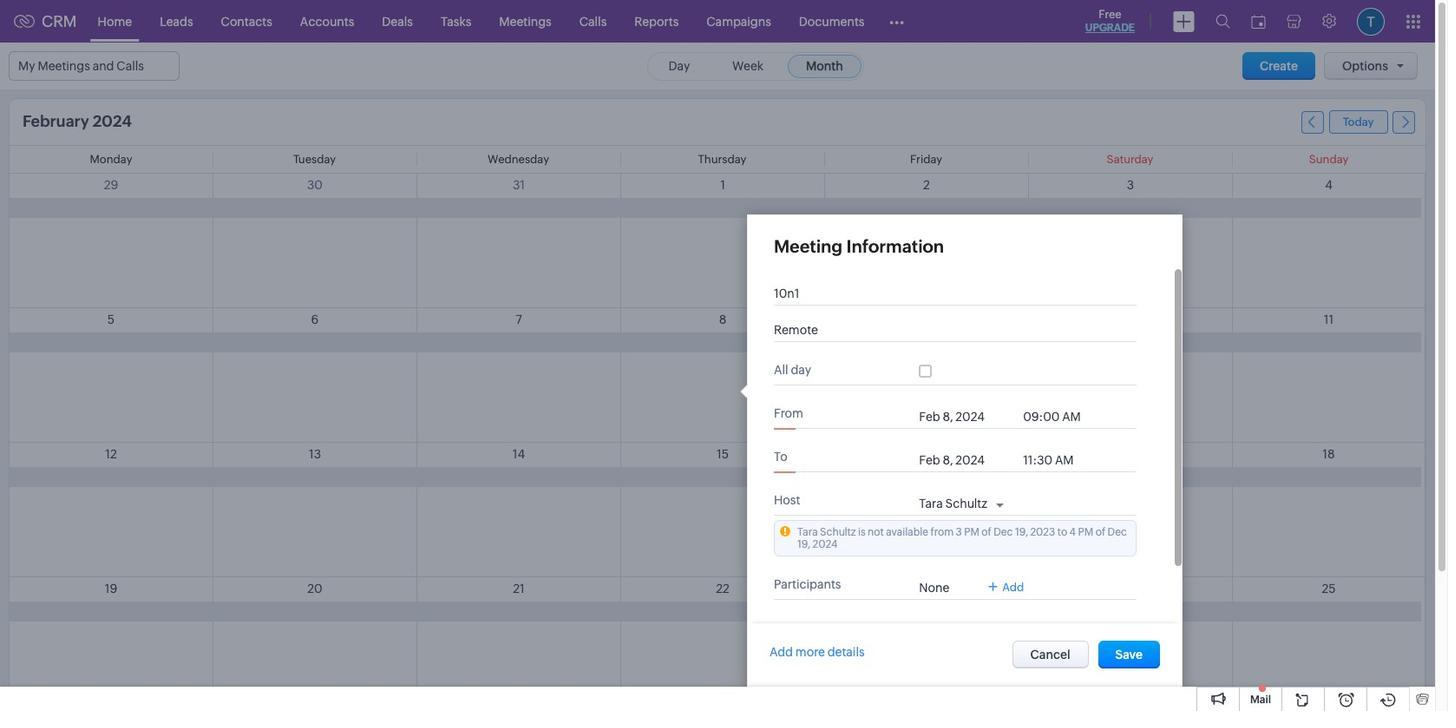 Task type: locate. For each thing, give the bounding box(es) containing it.
0 vertical spatial add
[[1003, 580, 1025, 594]]

saturday
[[1107, 153, 1154, 166]]

19
[[105, 582, 117, 596]]

3
[[1128, 178, 1135, 192], [956, 526, 963, 538]]

reports link
[[621, 0, 693, 42]]

1 pm from the left
[[965, 526, 980, 538]]

deals
[[382, 14, 413, 28]]

mail
[[1251, 694, 1272, 706]]

tasks link
[[427, 0, 486, 42]]

thursday
[[699, 153, 747, 166]]

upgrade
[[1086, 22, 1136, 34]]

meetings link
[[486, 0, 566, 42]]

free upgrade
[[1086, 8, 1136, 34]]

add down tara schultz is not available from 3 pm of dec 19, 2023 to 4 pm of dec 19, 2024
[[1003, 580, 1025, 594]]

19, up the participants
[[798, 538, 811, 550]]

schultz inside tara schultz is not available from 3 pm of dec 19, 2023 to 4 pm of dec 19, 2024
[[820, 526, 856, 538]]

0 horizontal spatial 3
[[956, 526, 963, 538]]

not
[[868, 526, 884, 538]]

3 inside tara schultz is not available from 3 pm of dec 19, 2023 to 4 pm of dec 19, 2024
[[956, 526, 963, 538]]

18
[[1323, 447, 1336, 461]]

tuesday
[[293, 153, 336, 166]]

tara down host
[[798, 526, 818, 538]]

pm right from
[[965, 526, 980, 538]]

of down tara schultz
[[982, 526, 992, 538]]

of right to
[[1096, 526, 1106, 538]]

accounts
[[300, 14, 354, 28]]

add
[[1003, 580, 1025, 594], [770, 645, 793, 659]]

1 horizontal spatial 3
[[1128, 178, 1135, 192]]

schultz left is in the bottom right of the page
[[820, 526, 856, 538]]

1 vertical spatial add
[[770, 645, 793, 659]]

30
[[307, 178, 323, 192]]

tasks
[[441, 14, 472, 28]]

tara up from
[[920, 497, 943, 510]]

my meetings and calls
[[18, 59, 144, 73]]

1 vertical spatial schultz
[[820, 526, 856, 538]]

0 horizontal spatial of
[[982, 526, 992, 538]]

to up add more details link on the right bottom of page
[[820, 621, 834, 635]]

1 horizontal spatial dec
[[1108, 526, 1128, 538]]

19,
[[1016, 526, 1029, 538], [798, 538, 811, 550]]

3 right from
[[956, 526, 963, 538]]

15
[[717, 447, 729, 461]]

2 of from the left
[[1096, 526, 1106, 538]]

0 vertical spatial to
[[774, 450, 788, 464]]

1 horizontal spatial schultz
[[946, 497, 988, 510]]

pm
[[965, 526, 980, 538], [1079, 526, 1094, 538]]

4 right to
[[1070, 526, 1077, 538]]

to
[[774, 450, 788, 464], [820, 621, 834, 635]]

0 horizontal spatial to
[[774, 450, 788, 464]]

calls left reports
[[580, 14, 607, 28]]

Location text field
[[774, 323, 1122, 337]]

0 horizontal spatial calls
[[117, 59, 144, 73]]

0 horizontal spatial tara
[[798, 526, 818, 538]]

tara inside tara schultz is not available from 3 pm of dec 19, 2023 to 4 pm of dec 19, 2024
[[798, 526, 818, 538]]

free
[[1099, 8, 1122, 21]]

of
[[982, 526, 992, 538], [1096, 526, 1106, 538]]

1 vertical spatial tara
[[798, 526, 818, 538]]

meetings right my
[[38, 59, 90, 73]]

calls right and
[[117, 59, 144, 73]]

0 vertical spatial meetings
[[499, 14, 552, 28]]

meetings
[[499, 14, 552, 28], [38, 59, 90, 73]]

schultz up tara schultz is not available from 3 pm of dec 19, 2023 to 4 pm of dec 19, 2024
[[946, 497, 988, 510]]

dec left 2023
[[994, 526, 1014, 538]]

25
[[1323, 582, 1337, 596]]

0 horizontal spatial add
[[770, 645, 793, 659]]

1 vertical spatial 2024
[[813, 538, 838, 550]]

0 vertical spatial 4
[[1326, 178, 1333, 192]]

add more details
[[770, 645, 865, 659]]

add down related
[[770, 645, 793, 659]]

and
[[93, 59, 114, 73]]

1 horizontal spatial of
[[1096, 526, 1106, 538]]

2 dec from the left
[[1108, 526, 1128, 538]]

calls
[[580, 14, 607, 28], [117, 59, 144, 73]]

is
[[859, 526, 866, 538]]

2024 left is in the bottom right of the page
[[813, 538, 838, 550]]

21
[[513, 582, 525, 596]]

add for add link
[[1003, 580, 1025, 594]]

2024
[[93, 112, 132, 130], [813, 538, 838, 550]]

tara schultz is not available from 3 pm of dec 19, 2023 to 4 pm of dec 19, 2024
[[798, 526, 1128, 550]]

hh:mm a text field
[[1024, 410, 1093, 424]]

2024 up monday
[[93, 112, 132, 130]]

19, left 2023
[[1016, 526, 1029, 538]]

2023
[[1031, 526, 1056, 538]]

day
[[669, 59, 690, 72]]

None button
[[1013, 641, 1089, 668], [1099, 641, 1161, 668], [1013, 641, 1089, 668], [1099, 641, 1161, 668]]

3 down the saturday
[[1128, 178, 1135, 192]]

12
[[105, 447, 117, 461]]

dec
[[994, 526, 1014, 538], [1108, 526, 1128, 538]]

tara for tara schultz is not available from 3 pm of dec 19, 2023 to 4 pm of dec 19, 2024
[[798, 526, 818, 538]]

calls link
[[566, 0, 621, 42]]

sunday
[[1310, 153, 1349, 166]]

0 horizontal spatial schultz
[[820, 526, 856, 538]]

leads
[[160, 14, 193, 28]]

23
[[920, 582, 934, 596]]

from
[[931, 526, 954, 538]]

1 vertical spatial 4
[[1070, 526, 1077, 538]]

0 vertical spatial calls
[[580, 14, 607, 28]]

0 horizontal spatial 4
[[1070, 526, 1077, 538]]

29
[[104, 178, 118, 192]]

home
[[98, 14, 132, 28]]

0 vertical spatial 2024
[[93, 112, 132, 130]]

to up host
[[774, 450, 788, 464]]

0 vertical spatial 3
[[1128, 178, 1135, 192]]

0 vertical spatial schultz
[[946, 497, 988, 510]]

Title text field
[[774, 286, 1122, 300]]

contacts link
[[207, 0, 286, 42]]

meetings left calls link
[[499, 14, 552, 28]]

4 down the sunday
[[1326, 178, 1333, 192]]

0 vertical spatial tara
[[920, 497, 943, 510]]

february 2024
[[23, 112, 132, 130]]

13
[[309, 447, 321, 461]]

1 vertical spatial 3
[[956, 526, 963, 538]]

1 dec from the left
[[994, 526, 1014, 538]]

1 horizontal spatial 19,
[[1016, 526, 1029, 538]]

1 horizontal spatial 4
[[1326, 178, 1333, 192]]

related
[[774, 621, 817, 635]]

1 vertical spatial calls
[[117, 59, 144, 73]]

1 vertical spatial meetings
[[38, 59, 90, 73]]

4
[[1326, 178, 1333, 192], [1070, 526, 1077, 538]]

8
[[719, 313, 727, 326]]

1 horizontal spatial tara
[[920, 497, 943, 510]]

20
[[308, 582, 323, 596]]

pm right to
[[1079, 526, 1094, 538]]

1 horizontal spatial 2024
[[813, 538, 838, 550]]

1 horizontal spatial to
[[820, 621, 834, 635]]

dec right to
[[1108, 526, 1128, 538]]

0 horizontal spatial dec
[[994, 526, 1014, 538]]

2024 inside tara schultz is not available from 3 pm of dec 19, 2023 to 4 pm of dec 19, 2024
[[813, 538, 838, 550]]

schultz
[[946, 497, 988, 510], [820, 526, 856, 538]]

tara
[[920, 497, 943, 510], [798, 526, 818, 538]]

day
[[791, 363, 812, 377]]

0 horizontal spatial pm
[[965, 526, 980, 538]]

information
[[847, 236, 945, 256]]

1 horizontal spatial add
[[1003, 580, 1025, 594]]

1 horizontal spatial pm
[[1079, 526, 1094, 538]]



Task type: describe. For each thing, give the bounding box(es) containing it.
2
[[924, 178, 931, 192]]

crm link
[[14, 12, 77, 30]]

available
[[887, 526, 929, 538]]

campaigns
[[707, 14, 772, 28]]

31
[[513, 178, 525, 192]]

reports
[[635, 14, 679, 28]]

1 horizontal spatial meetings
[[499, 14, 552, 28]]

contacts
[[221, 14, 272, 28]]

details
[[828, 645, 865, 659]]

add more details link
[[770, 645, 865, 659]]

crm
[[42, 12, 77, 30]]

14
[[513, 447, 525, 461]]

tara schultz
[[920, 497, 988, 510]]

to
[[1058, 526, 1068, 538]]

2 pm from the left
[[1079, 526, 1094, 538]]

my
[[18, 59, 35, 73]]

all
[[774, 363, 789, 377]]

friday
[[911, 153, 943, 166]]

accounts link
[[286, 0, 368, 42]]

leads link
[[146, 0, 207, 42]]

mmm d, yyyy text field
[[920, 410, 1015, 424]]

week link
[[715, 54, 782, 78]]

5
[[108, 313, 115, 326]]

tara for tara schultz
[[920, 497, 943, 510]]

create
[[1261, 59, 1299, 73]]

0 horizontal spatial meetings
[[38, 59, 90, 73]]

7
[[516, 313, 522, 326]]

hh:mm a text field
[[1024, 453, 1093, 467]]

documents link
[[786, 0, 879, 42]]

0 horizontal spatial 19,
[[798, 538, 811, 550]]

meeting
[[774, 236, 843, 256]]

today link
[[1330, 110, 1389, 134]]

16
[[921, 447, 933, 461]]

participants
[[774, 577, 842, 591]]

none
[[920, 581, 950, 595]]

more
[[796, 645, 825, 659]]

meeting information
[[774, 236, 945, 256]]

today
[[1344, 115, 1375, 128]]

home link
[[84, 0, 146, 42]]

campaigns link
[[693, 0, 786, 42]]

1 horizontal spatial calls
[[580, 14, 607, 28]]

options
[[1343, 59, 1389, 73]]

4 inside tara schultz is not available from 3 pm of dec 19, 2023 to 4 pm of dec 19, 2024
[[1070, 526, 1077, 538]]

all day
[[774, 363, 812, 377]]

day link
[[651, 54, 709, 78]]

6
[[311, 313, 319, 326]]

week
[[733, 59, 764, 72]]

from
[[774, 406, 804, 420]]

february
[[23, 112, 89, 130]]

add link
[[989, 580, 1025, 594]]

schultz for tara schultz is not available from 3 pm of dec 19, 2023 to 4 pm of dec 19, 2024
[[820, 526, 856, 538]]

add for add more details
[[770, 645, 793, 659]]

month link
[[788, 54, 862, 78]]

11
[[1325, 313, 1334, 326]]

host
[[774, 493, 801, 507]]

deals link
[[368, 0, 427, 42]]

1 of from the left
[[982, 526, 992, 538]]

1
[[721, 178, 726, 192]]

related to
[[774, 621, 834, 635]]

1 vertical spatial to
[[820, 621, 834, 635]]

monday
[[90, 153, 132, 166]]

schultz for tara schultz
[[946, 497, 988, 510]]

22
[[716, 582, 730, 596]]

documents
[[799, 14, 865, 28]]

wednesday
[[488, 153, 550, 166]]

month
[[807, 59, 844, 72]]

0 horizontal spatial 2024
[[93, 112, 132, 130]]

mmm d, yyyy text field
[[920, 453, 1015, 467]]



Task type: vqa. For each thing, say whether or not it's contained in the screenshot.
Chart
no



